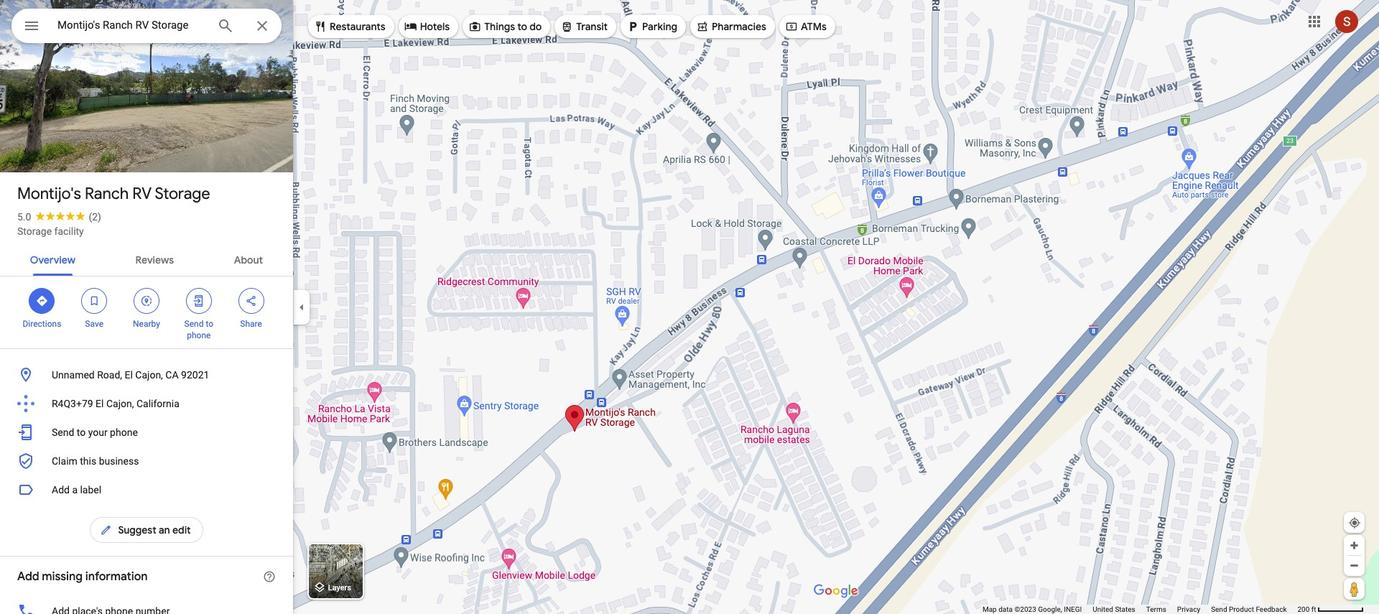 Task type: vqa. For each thing, say whether or not it's contained in the screenshot.


Task type: locate. For each thing, give the bounding box(es) containing it.
edit
[[172, 524, 191, 537]]

0 vertical spatial cajon,
[[135, 369, 163, 381]]

send
[[184, 319, 204, 329], [52, 427, 74, 438], [1211, 606, 1227, 614]]

to left do
[[517, 20, 527, 33]]

unnamed
[[52, 369, 95, 381]]

ft
[[1312, 606, 1316, 614]]

1 vertical spatial send
[[52, 427, 74, 438]]


[[404, 19, 417, 34]]

montijo's ranch rv storage
[[17, 184, 210, 204]]

collapse side panel image
[[294, 299, 310, 315]]

show street view coverage image
[[1344, 578, 1365, 600]]

5.0
[[17, 211, 31, 223]]


[[192, 293, 205, 309]]

add a label button
[[0, 476, 293, 504]]

1 vertical spatial cajon,
[[106, 398, 134, 409]]

nearby
[[133, 319, 160, 329]]

200 ft button
[[1298, 606, 1364, 614]]

to left your
[[77, 427, 86, 438]]

 pharmacies
[[696, 19, 766, 34]]

send up claim
[[52, 427, 74, 438]]

information for montijo's ranch rv storage region
[[0, 361, 293, 476]]

1 horizontal spatial el
[[125, 369, 133, 381]]

0 vertical spatial phone
[[187, 330, 211, 341]]

0 horizontal spatial add
[[17, 570, 39, 584]]

1 vertical spatial phone
[[110, 427, 138, 438]]

footer
[[983, 605, 1298, 614]]

1 horizontal spatial storage
[[155, 184, 210, 204]]

1 horizontal spatial add
[[52, 484, 70, 496]]

2 vertical spatial to
[[77, 427, 86, 438]]

0 vertical spatial to
[[517, 20, 527, 33]]

send left product
[[1211, 606, 1227, 614]]

1 horizontal spatial cajon,
[[135, 369, 163, 381]]

1 vertical spatial add
[[17, 570, 39, 584]]

storage inside button
[[17, 226, 52, 237]]

1 vertical spatial el
[[96, 398, 104, 409]]

1 horizontal spatial phone
[[187, 330, 211, 341]]

phone
[[187, 330, 211, 341], [110, 427, 138, 438]]

1 vertical spatial storage
[[17, 226, 52, 237]]

product
[[1229, 606, 1254, 614]]

unnamed road, el cajon, ca 92021
[[52, 369, 209, 381]]

transit
[[576, 20, 608, 33]]

add left a
[[52, 484, 70, 496]]

0 horizontal spatial to
[[77, 427, 86, 438]]

add inside button
[[52, 484, 70, 496]]

map data ©2023 google, inegi
[[983, 606, 1082, 614]]

montijo's ranch rv storage main content
[[0, 0, 293, 614]]

5.0 stars image
[[31, 211, 89, 221]]

Montijo's Ranch RV Storage field
[[11, 9, 282, 43]]

2 horizontal spatial send
[[1211, 606, 1227, 614]]

phone right your
[[110, 427, 138, 438]]

to
[[517, 20, 527, 33], [206, 319, 213, 329], [77, 427, 86, 438]]

0 horizontal spatial send
[[52, 427, 74, 438]]

send product feedback
[[1211, 606, 1287, 614]]

1 vertical spatial to
[[206, 319, 213, 329]]

to left share at the left of page
[[206, 319, 213, 329]]

200
[[1298, 606, 1310, 614]]

to inside "button"
[[77, 427, 86, 438]]

storage down the 5.0
[[17, 226, 52, 237]]

storage right rv
[[155, 184, 210, 204]]

show your location image
[[1348, 517, 1361, 529]]

 parking
[[627, 19, 677, 34]]

el right road,
[[125, 369, 133, 381]]

0 vertical spatial add
[[52, 484, 70, 496]]

zoom out image
[[1349, 560, 1360, 571]]

united
[[1093, 606, 1113, 614]]

storage
[[155, 184, 210, 204], [17, 226, 52, 237]]

send down 
[[184, 319, 204, 329]]


[[696, 19, 709, 34]]

send inside button
[[1211, 606, 1227, 614]]

1 horizontal spatial send
[[184, 319, 204, 329]]


[[23, 16, 40, 36]]

business
[[99, 455, 139, 467]]

send inside "button"
[[52, 427, 74, 438]]

to inside send to phone
[[206, 319, 213, 329]]

none field inside montijo's ranch rv storage field
[[57, 17, 205, 34]]

add for add a label
[[52, 484, 70, 496]]

None field
[[57, 17, 205, 34]]

el
[[125, 369, 133, 381], [96, 398, 104, 409]]

to for send to your phone
[[77, 427, 86, 438]]

things
[[484, 20, 515, 33]]

phone down 
[[187, 330, 211, 341]]


[[627, 19, 639, 34]]


[[99, 522, 112, 538]]

r4q3+79 el cajon, california
[[52, 398, 179, 409]]

phone inside "button"
[[110, 427, 138, 438]]

footer containing map data ©2023 google, inegi
[[983, 605, 1298, 614]]

0 horizontal spatial el
[[96, 398, 104, 409]]

send to phone
[[184, 319, 213, 341]]

add
[[52, 484, 70, 496], [17, 570, 39, 584]]

label
[[80, 484, 101, 496]]

1 horizontal spatial to
[[206, 319, 213, 329]]

terms button
[[1146, 605, 1167, 614]]

privacy
[[1177, 606, 1201, 614]]

an
[[159, 524, 170, 537]]

directions
[[23, 319, 61, 329]]

send for send to phone
[[184, 319, 204, 329]]

2 vertical spatial send
[[1211, 606, 1227, 614]]

add left missing
[[17, 570, 39, 584]]

0 horizontal spatial storage
[[17, 226, 52, 237]]

2 reviews element
[[89, 211, 101, 223]]

cajon, left ca
[[135, 369, 163, 381]]

r4q3+79 el cajon, california button
[[0, 389, 293, 418]]

0 horizontal spatial cajon,
[[106, 398, 134, 409]]

el right r4q3+79
[[96, 398, 104, 409]]


[[88, 293, 101, 309]]

information
[[85, 570, 148, 584]]

storage facility
[[17, 226, 84, 237]]

cajon, down unnamed road, el cajon, ca 92021
[[106, 398, 134, 409]]

0 vertical spatial el
[[125, 369, 133, 381]]

a
[[72, 484, 78, 496]]

tab list
[[0, 241, 293, 276]]

0 horizontal spatial phone
[[110, 427, 138, 438]]

cajon,
[[135, 369, 163, 381], [106, 398, 134, 409]]

send to your phone
[[52, 427, 138, 438]]

facility
[[54, 226, 84, 237]]

tab list containing overview
[[0, 241, 293, 276]]

0 vertical spatial send
[[184, 319, 204, 329]]

add a label
[[52, 484, 101, 496]]

2 horizontal spatial to
[[517, 20, 527, 33]]

restaurants
[[330, 20, 386, 33]]

overview button
[[19, 241, 87, 276]]

send inside send to phone
[[184, 319, 204, 329]]

200 ft
[[1298, 606, 1316, 614]]



Task type: describe. For each thing, give the bounding box(es) containing it.
data
[[999, 606, 1013, 614]]

claim this business link
[[0, 447, 293, 476]]

ranch
[[85, 184, 129, 204]]

 atms
[[785, 19, 827, 34]]

ca
[[165, 369, 179, 381]]

feedback
[[1256, 606, 1287, 614]]

privacy button
[[1177, 605, 1201, 614]]

rv
[[132, 184, 152, 204]]

r4q3+79
[[52, 398, 93, 409]]

send product feedback button
[[1211, 605, 1287, 614]]


[[140, 293, 153, 309]]

atms
[[801, 20, 827, 33]]

parking
[[642, 20, 677, 33]]

tab list inside google maps element
[[0, 241, 293, 276]]


[[314, 19, 327, 34]]

suggest
[[118, 524, 156, 537]]

google,
[[1038, 606, 1062, 614]]

overview
[[30, 254, 75, 267]]

 restaurants
[[314, 19, 386, 34]]

actions for montijo's ranch rv storage region
[[0, 277, 293, 348]]

 search field
[[11, 9, 282, 46]]

states
[[1115, 606, 1136, 614]]

photo of montijo's ranch rv storage image
[[0, 0, 293, 172]]

google account: sheryl atherton  
(sheryl.atherton@adept.ai) image
[[1336, 10, 1358, 33]]

more info image
[[263, 570, 276, 583]]

zoom in image
[[1349, 540, 1360, 551]]

your
[[88, 427, 108, 438]]

92021
[[181, 369, 209, 381]]

california
[[136, 398, 179, 409]]

claim
[[52, 455, 77, 467]]

phone inside send to phone
[[187, 330, 211, 341]]

 transit
[[561, 19, 608, 34]]

inegi
[[1064, 606, 1082, 614]]


[[561, 19, 573, 34]]

 things to do
[[468, 19, 542, 34]]

terms
[[1146, 606, 1167, 614]]

send to your phone button
[[0, 418, 293, 447]]

storage facility button
[[17, 224, 84, 239]]

united states
[[1093, 606, 1136, 614]]

google maps element
[[0, 0, 1379, 614]]

about
[[234, 254, 263, 267]]

do
[[530, 20, 542, 33]]

(2)
[[89, 211, 101, 223]]

map
[[983, 606, 997, 614]]

 suggest an edit
[[99, 522, 191, 538]]

add for add missing information
[[17, 570, 39, 584]]

pharmacies
[[712, 20, 766, 33]]

missing
[[42, 570, 83, 584]]

footer inside google maps element
[[983, 605, 1298, 614]]


[[785, 19, 798, 34]]

reviews button
[[124, 241, 185, 276]]

to inside  things to do
[[517, 20, 527, 33]]

this
[[80, 455, 96, 467]]

about button
[[222, 241, 275, 276]]

share
[[240, 319, 262, 329]]

claim this business
[[52, 455, 139, 467]]


[[245, 293, 258, 309]]

montijo's
[[17, 184, 81, 204]]

 hotels
[[404, 19, 450, 34]]

united states button
[[1093, 605, 1136, 614]]

send for send product feedback
[[1211, 606, 1227, 614]]

road,
[[97, 369, 122, 381]]

 button
[[11, 9, 52, 46]]

unnamed road, el cajon, ca 92021 button
[[0, 361, 293, 389]]

0 vertical spatial storage
[[155, 184, 210, 204]]


[[468, 19, 481, 34]]

save
[[85, 319, 103, 329]]

to for send to phone
[[206, 319, 213, 329]]

©2023
[[1015, 606, 1036, 614]]

add missing information
[[17, 570, 148, 584]]

send for send to your phone
[[52, 427, 74, 438]]

reviews
[[135, 254, 174, 267]]


[[35, 293, 48, 309]]

layers
[[328, 584, 351, 593]]



